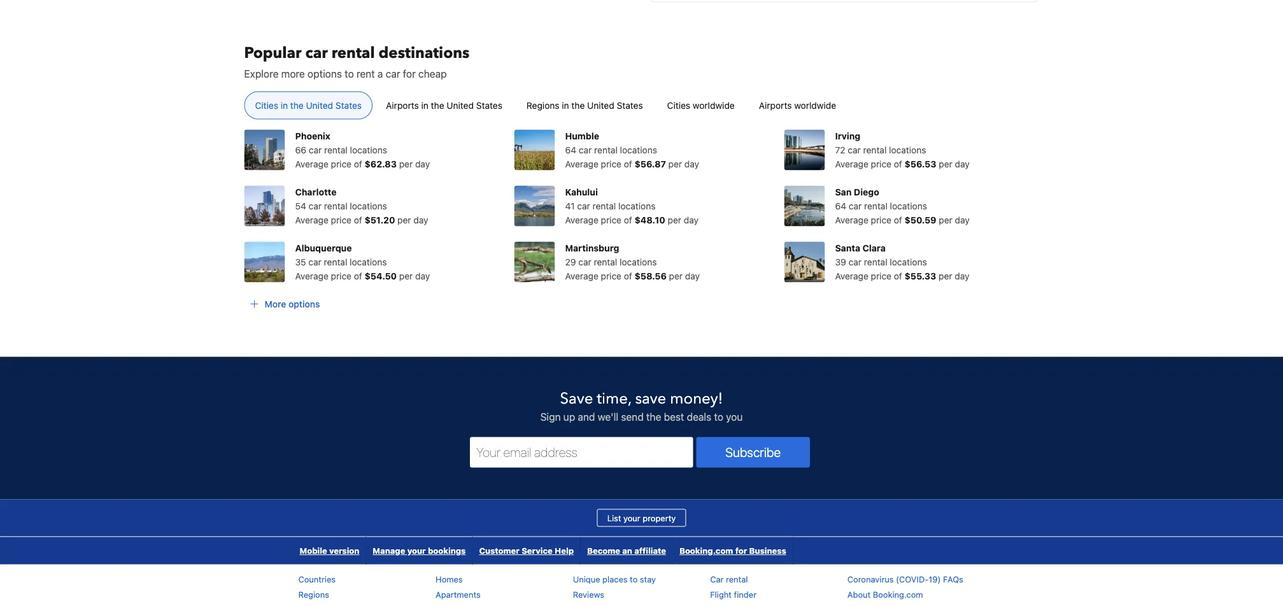 Task type: locate. For each thing, give the bounding box(es) containing it.
in up humble
[[562, 100, 569, 110]]

locations inside martinsburg 29 car rental locations average price of $58.56 per day
[[620, 257, 657, 267]]

in down more
[[281, 100, 288, 110]]

day for irving 72 car rental locations average price of $56.53 per day
[[955, 159, 970, 169]]

mobile
[[300, 546, 327, 556]]

options
[[308, 67, 342, 80], [289, 299, 320, 309]]

locations up $55.33
[[890, 257, 928, 267]]

of left $50.59
[[894, 215, 903, 225]]

price for kahului 41 car rental locations average price of $48.10 per day
[[601, 215, 622, 225]]

price inside albuquerque 35 car rental locations average price of $54.50 per day
[[331, 271, 352, 281]]

3 states from the left
[[617, 100, 643, 110]]

airports
[[386, 100, 419, 110], [759, 100, 792, 110]]

2 states from the left
[[476, 100, 503, 110]]

$58.56
[[635, 271, 667, 281]]

rental inside charlotte 54 car rental locations average price of $51.20 per day
[[324, 201, 348, 211]]

average up santa
[[836, 215, 869, 225]]

destinations
[[379, 43, 470, 64]]

1 vertical spatial for
[[736, 546, 748, 556]]

of inside kahului 41 car rental locations average price of $48.10 per day
[[624, 215, 633, 225]]

locations
[[350, 144, 387, 155], [620, 144, 658, 155], [890, 144, 927, 155], [350, 201, 387, 211], [619, 201, 656, 211], [891, 201, 928, 211], [350, 257, 387, 267], [620, 257, 657, 267], [890, 257, 928, 267]]

0 horizontal spatial cities
[[255, 100, 278, 110]]

day right $56.53
[[955, 159, 970, 169]]

the down more
[[290, 100, 304, 110]]

of inside phoenix 66 car rental locations average price of $62.83 per day
[[354, 159, 362, 169]]

average inside the "humble 64 car rental locations average price of $56.87 per day"
[[565, 159, 599, 169]]

day inside kahului 41 car rental locations average price of $48.10 per day
[[684, 215, 699, 225]]

the down save
[[647, 411, 662, 423]]

day right $62.83
[[415, 159, 430, 169]]

1 vertical spatial your
[[408, 546, 426, 556]]

per
[[399, 159, 413, 169], [669, 159, 682, 169], [939, 159, 953, 169], [398, 215, 411, 225], [668, 215, 682, 225], [939, 215, 953, 225], [399, 271, 413, 281], [669, 271, 683, 281], [939, 271, 953, 281]]

1 airports from the left
[[386, 100, 419, 110]]

in for cities
[[281, 100, 288, 110]]

0 horizontal spatial 64
[[565, 144, 577, 155]]

cities
[[255, 100, 278, 110], [668, 100, 691, 110]]

2 united from the left
[[447, 100, 474, 110]]

rental right 72 at the right of the page
[[864, 144, 887, 155]]

average down 35
[[295, 271, 329, 281]]

manage your bookings
[[373, 546, 466, 556]]

cities inside "button"
[[668, 100, 691, 110]]

average inside san diego 64 car rental locations average price of $50.59 per day
[[836, 215, 869, 225]]

of left $62.83
[[354, 159, 362, 169]]

rental down clara
[[865, 257, 888, 267]]

stay
[[640, 575, 656, 584]]

for left business
[[736, 546, 748, 556]]

rental down phoenix
[[324, 144, 348, 155]]

rental inside albuquerque 35 car rental locations average price of $54.50 per day
[[324, 257, 347, 267]]

homes
[[436, 575, 463, 584]]

become an affiliate link
[[581, 537, 673, 565]]

united up phoenix
[[306, 100, 333, 110]]

2 horizontal spatial states
[[617, 100, 643, 110]]

unique
[[573, 575, 601, 584]]

of for humble 64 car rental locations average price of $56.87 per day
[[624, 159, 633, 169]]

a
[[378, 67, 383, 80]]

$50.59
[[905, 215, 937, 225]]

united for cities
[[306, 100, 333, 110]]

rental down diego
[[865, 201, 888, 211]]

$56.53
[[905, 159, 937, 169]]

sign
[[541, 411, 561, 423]]

car right 39
[[849, 257, 862, 267]]

rental down charlotte
[[324, 201, 348, 211]]

day for charlotte 54 car rental locations average price of $51.20 per day
[[414, 215, 429, 225]]

1 horizontal spatial worldwide
[[795, 100, 837, 110]]

day inside san diego 64 car rental locations average price of $50.59 per day
[[955, 215, 970, 225]]

1 states from the left
[[336, 100, 362, 110]]

0 vertical spatial regions
[[527, 100, 560, 110]]

subscribe
[[726, 445, 781, 460]]

worldwide inside button
[[795, 100, 837, 110]]

0 horizontal spatial your
[[408, 546, 426, 556]]

day right "$51.20" in the top of the page
[[414, 215, 429, 225]]

of for charlotte 54 car rental locations average price of $51.20 per day
[[354, 215, 362, 225]]

price up charlotte
[[331, 159, 352, 169]]

options inside button
[[289, 299, 320, 309]]

rent
[[357, 67, 375, 80]]

1 horizontal spatial booking.com
[[873, 590, 924, 599]]

of inside martinsburg 29 car rental locations average price of $58.56 per day
[[624, 271, 633, 281]]

to left you
[[715, 411, 724, 423]]

booking.com down coronavirus (covid-19) faqs link
[[873, 590, 924, 599]]

2 cities from the left
[[668, 100, 691, 110]]

per right $58.56
[[669, 271, 683, 281]]

average down 29
[[565, 271, 599, 281]]

day inside martinsburg 29 car rental locations average price of $58.56 per day
[[685, 271, 700, 281]]

price inside charlotte 54 car rental locations average price of $51.20 per day
[[331, 215, 352, 225]]

car down phoenix
[[309, 144, 322, 155]]

1 vertical spatial regions
[[299, 590, 329, 599]]

car right '41'
[[577, 201, 591, 211]]

day inside phoenix 66 car rental locations average price of $62.83 per day
[[415, 159, 430, 169]]

worldwide inside "button"
[[693, 100, 735, 110]]

2 airports from the left
[[759, 100, 792, 110]]

41
[[565, 201, 575, 211]]

rental inside san diego 64 car rental locations average price of $50.59 per day
[[865, 201, 888, 211]]

of inside the "humble 64 car rental locations average price of $56.87 per day"
[[624, 159, 633, 169]]

save time, save money! footer
[[0, 356, 1284, 607]]

rental inside the "humble 64 car rental locations average price of $56.87 per day"
[[595, 144, 618, 155]]

finder
[[734, 590, 757, 599]]

of left "$51.20" in the top of the page
[[354, 215, 362, 225]]

day right $50.59
[[955, 215, 970, 225]]

of inside charlotte 54 car rental locations average price of $51.20 per day
[[354, 215, 362, 225]]

per inside phoenix 66 car rental locations average price of $62.83 per day
[[399, 159, 413, 169]]

day right $55.33
[[955, 271, 970, 281]]

regions up "cheap car rental in humble" image
[[527, 100, 560, 110]]

of for irving 72 car rental locations average price of $56.53 per day
[[894, 159, 903, 169]]

of left $48.10
[[624, 215, 633, 225]]

price inside the "humble 64 car rental locations average price of $56.87 per day"
[[601, 159, 622, 169]]

average up kahului
[[565, 159, 599, 169]]

locations up $62.83
[[350, 144, 387, 155]]

apartments
[[436, 590, 481, 599]]

airports up cheap car rental in irving image
[[759, 100, 792, 110]]

1 horizontal spatial to
[[630, 575, 638, 584]]

navigation inside save time, save money! footer
[[293, 537, 794, 565]]

in down cheap
[[422, 100, 429, 110]]

0 vertical spatial for
[[403, 67, 416, 80]]

in for airports
[[422, 100, 429, 110]]

price up the martinsburg
[[601, 215, 622, 225]]

the for regions
[[572, 100, 585, 110]]

worldwide
[[693, 100, 735, 110], [795, 100, 837, 110]]

coronavirus
[[848, 575, 894, 584]]

locations up $58.56
[[620, 257, 657, 267]]

1 vertical spatial 64
[[836, 201, 847, 211]]

average down 39
[[836, 271, 869, 281]]

car rental flight finder
[[711, 575, 757, 599]]

mobile version
[[300, 546, 360, 556]]

of for phoenix 66 car rental locations average price of $62.83 per day
[[354, 159, 362, 169]]

your right 'list'
[[624, 513, 641, 523]]

locations inside albuquerque 35 car rental locations average price of $54.50 per day
[[350, 257, 387, 267]]

for inside navigation
[[736, 546, 748, 556]]

list your property link
[[597, 509, 686, 527]]

0 vertical spatial your
[[624, 513, 641, 523]]

per for kahului 41 car rental locations average price of $48.10 per day
[[668, 215, 682, 225]]

the down cheap
[[431, 100, 444, 110]]

of left $54.50
[[354, 271, 362, 281]]

car inside santa clara 39 car rental locations average price of $55.33 per day
[[849, 257, 862, 267]]

price up diego
[[871, 159, 892, 169]]

per for charlotte 54 car rental locations average price of $51.20 per day
[[398, 215, 411, 225]]

0 horizontal spatial to
[[345, 67, 354, 80]]

1 horizontal spatial 64
[[836, 201, 847, 211]]

locations for phoenix 66 car rental locations average price of $62.83 per day
[[350, 144, 387, 155]]

car right 72 at the right of the page
[[848, 144, 861, 155]]

average down 66
[[295, 159, 329, 169]]

navigation containing mobile version
[[293, 537, 794, 565]]

day inside albuquerque 35 car rental locations average price of $54.50 per day
[[415, 271, 430, 281]]

kahului 41 car rental locations average price of $48.10 per day
[[565, 187, 699, 225]]

we'll
[[598, 411, 619, 423]]

average down 54
[[295, 215, 329, 225]]

per right $62.83
[[399, 159, 413, 169]]

price down the albuquerque
[[331, 271, 352, 281]]

airports down cheap
[[386, 100, 419, 110]]

car down charlotte
[[309, 201, 322, 211]]

day right $48.10
[[684, 215, 699, 225]]

rental up rent
[[332, 43, 375, 64]]

rental
[[332, 43, 375, 64], [324, 144, 348, 155], [595, 144, 618, 155], [864, 144, 887, 155], [324, 201, 348, 211], [593, 201, 616, 211], [865, 201, 888, 211], [324, 257, 347, 267], [594, 257, 618, 267], [865, 257, 888, 267], [726, 575, 748, 584]]

1 vertical spatial options
[[289, 299, 320, 309]]

1 horizontal spatial united
[[447, 100, 474, 110]]

countries
[[299, 575, 336, 584]]

united for regions
[[588, 100, 615, 110]]

average for martinsburg 29 car rental locations average price of $58.56 per day
[[565, 271, 599, 281]]

of for albuquerque 35 car rental locations average price of $54.50 per day
[[354, 271, 362, 281]]

tab list containing cities in the united states
[[234, 91, 1050, 120]]

average for charlotte 54 car rental locations average price of $51.20 per day
[[295, 215, 329, 225]]

in for regions
[[562, 100, 569, 110]]

price down clara
[[871, 271, 892, 281]]

average down '41'
[[565, 215, 599, 225]]

customer service help
[[479, 546, 574, 556]]

booking.com inside coronavirus (covid-19) faqs about booking.com
[[873, 590, 924, 599]]

martinsburg 29 car rental locations average price of $58.56 per day
[[565, 243, 700, 281]]

flight
[[711, 590, 732, 599]]

per for humble 64 car rental locations average price of $56.87 per day
[[669, 159, 682, 169]]

rental down the martinsburg
[[594, 257, 618, 267]]

money!
[[670, 389, 723, 410]]

1 horizontal spatial states
[[476, 100, 503, 110]]

price left $56.87
[[601, 159, 622, 169]]

airports worldwide button
[[748, 91, 847, 119]]

per for martinsburg 29 car rental locations average price of $58.56 per day
[[669, 271, 683, 281]]

car inside san diego 64 car rental locations average price of $50.59 per day
[[849, 201, 862, 211]]

0 horizontal spatial booking.com
[[680, 546, 734, 556]]

$48.10
[[635, 215, 666, 225]]

locations inside kahului 41 car rental locations average price of $48.10 per day
[[619, 201, 656, 211]]

of inside 'irving 72 car rental locations average price of $56.53 per day'
[[894, 159, 903, 169]]

locations inside the "humble 64 car rental locations average price of $56.87 per day"
[[620, 144, 658, 155]]

day
[[415, 159, 430, 169], [685, 159, 700, 169], [955, 159, 970, 169], [414, 215, 429, 225], [684, 215, 699, 225], [955, 215, 970, 225], [415, 271, 430, 281], [685, 271, 700, 281], [955, 271, 970, 281]]

average inside kahului 41 car rental locations average price of $48.10 per day
[[565, 215, 599, 225]]

per right $55.33
[[939, 271, 953, 281]]

the for cities
[[290, 100, 304, 110]]

locations up $54.50
[[350, 257, 387, 267]]

64 down san
[[836, 201, 847, 211]]

2 horizontal spatial in
[[562, 100, 569, 110]]

more
[[265, 299, 286, 309]]

per right "$51.20" in the top of the page
[[398, 215, 411, 225]]

day inside the "humble 64 car rental locations average price of $56.87 per day"
[[685, 159, 700, 169]]

0 vertical spatial 64
[[565, 144, 577, 155]]

locations inside 'irving 72 car rental locations average price of $56.53 per day'
[[890, 144, 927, 155]]

rental inside car rental flight finder
[[726, 575, 748, 584]]

0 vertical spatial to
[[345, 67, 354, 80]]

0 horizontal spatial airports
[[386, 100, 419, 110]]

1 horizontal spatial for
[[736, 546, 748, 556]]

per inside kahului 41 car rental locations average price of $48.10 per day
[[668, 215, 682, 225]]

booking.com up the car
[[680, 546, 734, 556]]

average inside phoenix 66 car rental locations average price of $62.83 per day
[[295, 159, 329, 169]]

2 vertical spatial to
[[630, 575, 638, 584]]

average inside martinsburg 29 car rental locations average price of $58.56 per day
[[565, 271, 599, 281]]

car right 29
[[579, 257, 592, 267]]

average inside charlotte 54 car rental locations average price of $51.20 per day
[[295, 215, 329, 225]]

0 horizontal spatial in
[[281, 100, 288, 110]]

1 horizontal spatial cities
[[668, 100, 691, 110]]

regions inside button
[[527, 100, 560, 110]]

price up clara
[[871, 215, 892, 225]]

2 horizontal spatial to
[[715, 411, 724, 423]]

day for albuquerque 35 car rental locations average price of $54.50 per day
[[415, 271, 430, 281]]

average for kahului 41 car rental locations average price of $48.10 per day
[[565, 215, 599, 225]]

car down diego
[[849, 201, 862, 211]]

1 vertical spatial to
[[715, 411, 724, 423]]

64
[[565, 144, 577, 155], [836, 201, 847, 211]]

per inside charlotte 54 car rental locations average price of $51.20 per day
[[398, 215, 411, 225]]

san diego 64 car rental locations average price of $50.59 per day
[[836, 187, 970, 225]]

tab list
[[234, 91, 1050, 120]]

per right $56.87
[[669, 159, 682, 169]]

price down the martinsburg
[[601, 271, 622, 281]]

day right $56.87
[[685, 159, 700, 169]]

0 horizontal spatial for
[[403, 67, 416, 80]]

3 united from the left
[[588, 100, 615, 110]]

39
[[836, 257, 847, 267]]

1 horizontal spatial in
[[422, 100, 429, 110]]

1 horizontal spatial airports
[[759, 100, 792, 110]]

united down cheap
[[447, 100, 474, 110]]

homes apartments
[[436, 575, 481, 599]]

0 horizontal spatial worldwide
[[693, 100, 735, 110]]

average for albuquerque 35 car rental locations average price of $54.50 per day
[[295, 271, 329, 281]]

average inside 'irving 72 car rental locations average price of $56.53 per day'
[[836, 159, 869, 169]]

per right $54.50
[[399, 271, 413, 281]]

0 horizontal spatial states
[[336, 100, 362, 110]]

version
[[329, 546, 360, 556]]

to left rent
[[345, 67, 354, 80]]

1 vertical spatial booking.com
[[873, 590, 924, 599]]

to
[[345, 67, 354, 80], [715, 411, 724, 423], [630, 575, 638, 584]]

1 in from the left
[[281, 100, 288, 110]]

car inside charlotte 54 car rental locations average price of $51.20 per day
[[309, 201, 322, 211]]

diego
[[854, 187, 880, 197]]

states for cities in the united states
[[336, 100, 362, 110]]

for inside popular car rental destinations explore more options to rent a car for cheap
[[403, 67, 416, 80]]

booking.com inside 'booking.com for business' link
[[680, 546, 734, 556]]

(covid-
[[897, 575, 929, 584]]

of left $56.87
[[624, 159, 633, 169]]

your right manage
[[408, 546, 426, 556]]

locations up $56.53
[[890, 144, 927, 155]]

clara
[[863, 243, 886, 253]]

the up humble
[[572, 100, 585, 110]]

of left $56.53
[[894, 159, 903, 169]]

0 horizontal spatial regions
[[299, 590, 329, 599]]

1 cities from the left
[[255, 100, 278, 110]]

2 worldwide from the left
[[795, 100, 837, 110]]

per inside martinsburg 29 car rental locations average price of $58.56 per day
[[669, 271, 683, 281]]

price up the albuquerque
[[331, 215, 352, 225]]

car right 35
[[309, 257, 322, 267]]

price inside 'irving 72 car rental locations average price of $56.53 per day'
[[871, 159, 892, 169]]

0 vertical spatial booking.com
[[680, 546, 734, 556]]

of inside albuquerque 35 car rental locations average price of $54.50 per day
[[354, 271, 362, 281]]

car down humble
[[579, 144, 592, 155]]

regions in the united states
[[527, 100, 643, 110]]

price inside phoenix 66 car rental locations average price of $62.83 per day
[[331, 159, 352, 169]]

locations up $48.10
[[619, 201, 656, 211]]

1 horizontal spatial regions
[[527, 100, 560, 110]]

locations for irving 72 car rental locations average price of $56.53 per day
[[890, 144, 927, 155]]

1 united from the left
[[306, 100, 333, 110]]

average down 72 at the right of the page
[[836, 159, 869, 169]]

day inside santa clara 39 car rental locations average price of $55.33 per day
[[955, 271, 970, 281]]

per for phoenix 66 car rental locations average price of $62.83 per day
[[399, 159, 413, 169]]

per right $56.53
[[939, 159, 953, 169]]

72
[[836, 144, 846, 155]]

regions down countries
[[299, 590, 329, 599]]

car inside martinsburg 29 car rental locations average price of $58.56 per day
[[579, 257, 592, 267]]

states inside button
[[617, 100, 643, 110]]

day inside charlotte 54 car rental locations average price of $51.20 per day
[[414, 215, 429, 225]]

for left cheap
[[403, 67, 416, 80]]

business
[[750, 546, 787, 556]]

per for irving 72 car rental locations average price of $56.53 per day
[[939, 159, 953, 169]]

rental down humble
[[595, 144, 618, 155]]

2 horizontal spatial united
[[588, 100, 615, 110]]

3 in from the left
[[562, 100, 569, 110]]

of left $55.33
[[894, 271, 903, 281]]

reviews link
[[573, 590, 605, 599]]

locations for humble 64 car rental locations average price of $56.87 per day
[[620, 144, 658, 155]]

car
[[306, 43, 328, 64], [386, 67, 401, 80], [309, 144, 322, 155], [579, 144, 592, 155], [848, 144, 861, 155], [309, 201, 322, 211], [577, 201, 591, 211], [849, 201, 862, 211], [309, 257, 322, 267], [579, 257, 592, 267], [849, 257, 862, 267]]

day right $58.56
[[685, 271, 700, 281]]

price inside san diego 64 car rental locations average price of $50.59 per day
[[871, 215, 892, 225]]

your inside "link"
[[408, 546, 426, 556]]

states
[[336, 100, 362, 110], [476, 100, 503, 110], [617, 100, 643, 110]]

0 horizontal spatial united
[[306, 100, 333, 110]]

booking.com for business link
[[673, 537, 793, 565]]

locations up $50.59
[[891, 201, 928, 211]]

united
[[306, 100, 333, 110], [447, 100, 474, 110], [588, 100, 615, 110]]

per inside the "humble 64 car rental locations average price of $56.87 per day"
[[669, 159, 682, 169]]

rental down the albuquerque
[[324, 257, 347, 267]]

more
[[281, 67, 305, 80]]

64 down humble
[[565, 144, 577, 155]]

to inside unique places to stay reviews
[[630, 575, 638, 584]]

per right $48.10
[[668, 215, 682, 225]]

locations up "$51.20" in the top of the page
[[350, 201, 387, 211]]

locations inside charlotte 54 car rental locations average price of $51.20 per day
[[350, 201, 387, 211]]

day inside 'irving 72 car rental locations average price of $56.53 per day'
[[955, 159, 970, 169]]

per inside 'irving 72 car rental locations average price of $56.53 per day'
[[939, 159, 953, 169]]

more options button
[[244, 293, 325, 316]]

car inside the "humble 64 car rental locations average price of $56.87 per day"
[[579, 144, 592, 155]]

rental up flight finder link
[[726, 575, 748, 584]]

the inside save time, save money! sign up and we'll send the best deals to you
[[647, 411, 662, 423]]

locations inside san diego 64 car rental locations average price of $50.59 per day
[[891, 201, 928, 211]]

coronavirus (covid-19) faqs link
[[848, 575, 964, 584]]

rental down kahului
[[593, 201, 616, 211]]

unique places to stay link
[[573, 575, 656, 584]]

navigation
[[293, 537, 794, 565]]

the inside button
[[572, 100, 585, 110]]

price for charlotte 54 car rental locations average price of $51.20 per day
[[331, 215, 352, 225]]

cheap car rental in irving image
[[785, 130, 825, 170]]

0 vertical spatial options
[[308, 67, 342, 80]]

per inside albuquerque 35 car rental locations average price of $54.50 per day
[[399, 271, 413, 281]]

per inside san diego 64 car rental locations average price of $50.59 per day
[[939, 215, 953, 225]]

average inside albuquerque 35 car rental locations average price of $54.50 per day
[[295, 271, 329, 281]]

1 horizontal spatial your
[[624, 513, 641, 523]]

cheap car rental in kahului image
[[514, 186, 555, 226]]

united up humble
[[588, 100, 615, 110]]

you
[[726, 411, 743, 423]]

cities inside button
[[255, 100, 278, 110]]

popular
[[244, 43, 302, 64]]

average inside santa clara 39 car rental locations average price of $55.33 per day
[[836, 271, 869, 281]]

1 worldwide from the left
[[693, 100, 735, 110]]

cheap car rental in humble image
[[514, 130, 555, 170]]

to left stay
[[630, 575, 638, 584]]

united inside button
[[588, 100, 615, 110]]

locations up $56.87
[[620, 144, 658, 155]]

locations inside phoenix 66 car rental locations average price of $62.83 per day
[[350, 144, 387, 155]]

price inside kahului 41 car rental locations average price of $48.10 per day
[[601, 215, 622, 225]]

list
[[608, 513, 622, 523]]

in inside button
[[562, 100, 569, 110]]

santa
[[836, 243, 861, 253]]

per right $50.59
[[939, 215, 953, 225]]

of left $58.56
[[624, 271, 633, 281]]

of inside santa clara 39 car rental locations average price of $55.33 per day
[[894, 271, 903, 281]]

day for martinsburg 29 car rental locations average price of $58.56 per day
[[685, 271, 700, 281]]

price inside martinsburg 29 car rental locations average price of $58.56 per day
[[601, 271, 622, 281]]

2 in from the left
[[422, 100, 429, 110]]

car right popular on the top left
[[306, 43, 328, 64]]

day right $54.50
[[415, 271, 430, 281]]



Task type: describe. For each thing, give the bounding box(es) containing it.
car inside 'irving 72 car rental locations average price of $56.53 per day'
[[848, 144, 861, 155]]

price inside santa clara 39 car rental locations average price of $55.33 per day
[[871, 271, 892, 281]]

64 inside san diego 64 car rental locations average price of $50.59 per day
[[836, 201, 847, 211]]

up
[[564, 411, 576, 423]]

cities for cities worldwide
[[668, 100, 691, 110]]

of inside san diego 64 car rental locations average price of $50.59 per day
[[894, 215, 903, 225]]

send
[[621, 411, 644, 423]]

day for kahului 41 car rental locations average price of $48.10 per day
[[684, 215, 699, 225]]

the for airports
[[431, 100, 444, 110]]

albuquerque
[[295, 243, 352, 253]]

states for regions in the united states
[[617, 100, 643, 110]]

about
[[848, 590, 871, 599]]

cheap car rental in charlotte image
[[244, 186, 285, 226]]

save
[[560, 389, 593, 410]]

options inside popular car rental destinations explore more options to rent a car for cheap
[[308, 67, 342, 80]]

locations for martinsburg 29 car rental locations average price of $58.56 per day
[[620, 257, 657, 267]]

customer service help link
[[473, 537, 580, 565]]

manage your bookings link
[[367, 537, 472, 565]]

best
[[664, 411, 685, 423]]

car inside albuquerque 35 car rental locations average price of $54.50 per day
[[309, 257, 322, 267]]

price for albuquerque 35 car rental locations average price of $54.50 per day
[[331, 271, 352, 281]]

rental inside popular car rental destinations explore more options to rent a car for cheap
[[332, 43, 375, 64]]

more options
[[265, 299, 320, 309]]

price for humble 64 car rental locations average price of $56.87 per day
[[601, 159, 622, 169]]

car rental link
[[711, 575, 748, 584]]

service
[[522, 546, 553, 556]]

price for phoenix 66 car rental locations average price of $62.83 per day
[[331, 159, 352, 169]]

price for irving 72 car rental locations average price of $56.53 per day
[[871, 159, 892, 169]]

irving 72 car rental locations average price of $56.53 per day
[[836, 130, 970, 169]]

locations inside santa clara 39 car rental locations average price of $55.33 per day
[[890, 257, 928, 267]]

average for irving 72 car rental locations average price of $56.53 per day
[[836, 159, 869, 169]]

cheap car rental in martinsburg image
[[514, 242, 555, 282]]

santa clara 39 car rental locations average price of $55.33 per day
[[836, 243, 970, 281]]

cities in the united states
[[255, 100, 362, 110]]

day for humble 64 car rental locations average price of $56.87 per day
[[685, 159, 700, 169]]

list your property
[[608, 513, 676, 523]]

cities in the united states button
[[244, 91, 373, 119]]

day for phoenix 66 car rental locations average price of $62.83 per day
[[415, 159, 430, 169]]

average for humble 64 car rental locations average price of $56.87 per day
[[565, 159, 599, 169]]

car
[[711, 575, 724, 584]]

customer
[[479, 546, 520, 556]]

cheap car rental in santa clara image
[[785, 242, 825, 282]]

subscribe button
[[697, 437, 810, 468]]

countries regions
[[299, 575, 336, 599]]

cities worldwide
[[668, 100, 735, 110]]

rental inside santa clara 39 car rental locations average price of $55.33 per day
[[865, 257, 888, 267]]

price for martinsburg 29 car rental locations average price of $58.56 per day
[[601, 271, 622, 281]]

charlotte
[[295, 187, 337, 197]]

worldwide for airports worldwide
[[795, 100, 837, 110]]

locations for kahului 41 car rental locations average price of $48.10 per day
[[619, 201, 656, 211]]

regions link
[[299, 590, 329, 599]]

$56.87
[[635, 159, 666, 169]]

regions inside countries regions
[[299, 590, 329, 599]]

airports in the united states button
[[375, 91, 513, 119]]

$54.50
[[365, 271, 397, 281]]

irving
[[836, 130, 861, 141]]

airports in the united states
[[386, 100, 503, 110]]

an
[[623, 546, 633, 556]]

humble
[[565, 130, 600, 141]]

booking.com for business
[[680, 546, 787, 556]]

average for phoenix 66 car rental locations average price of $62.83 per day
[[295, 159, 329, 169]]

to inside save time, save money! sign up and we'll send the best deals to you
[[715, 411, 724, 423]]

$55.33
[[905, 271, 937, 281]]

per inside santa clara 39 car rental locations average price of $55.33 per day
[[939, 271, 953, 281]]

states for airports in the united states
[[476, 100, 503, 110]]

and
[[578, 411, 595, 423]]

cheap car rental in albuquerque image
[[244, 242, 285, 282]]

locations for albuquerque 35 car rental locations average price of $54.50 per day
[[350, 257, 387, 267]]

martinsburg
[[565, 243, 620, 253]]

cities worldwide button
[[657, 91, 746, 119]]

per for albuquerque 35 car rental locations average price of $54.50 per day
[[399, 271, 413, 281]]

airports for airports worldwide
[[759, 100, 792, 110]]

about booking.com link
[[848, 590, 924, 599]]

54
[[295, 201, 306, 211]]

phoenix 66 car rental locations average price of $62.83 per day
[[295, 130, 430, 169]]

help
[[555, 546, 574, 556]]

car inside kahului 41 car rental locations average price of $48.10 per day
[[577, 201, 591, 211]]

become an affiliate
[[587, 546, 666, 556]]

car right 'a'
[[386, 67, 401, 80]]

worldwide for cities worldwide
[[693, 100, 735, 110]]

66
[[295, 144, 306, 155]]

rental inside kahului 41 car rental locations average price of $48.10 per day
[[593, 201, 616, 211]]

time,
[[597, 389, 632, 410]]

faqs
[[944, 575, 964, 584]]

apartments link
[[436, 590, 481, 599]]

cheap car rental in phoenix image
[[244, 130, 285, 170]]

bookings
[[428, 546, 466, 556]]

homes link
[[436, 575, 463, 584]]

to inside popular car rental destinations explore more options to rent a car for cheap
[[345, 67, 354, 80]]

popular car rental destinations explore more options to rent a car for cheap
[[244, 43, 470, 80]]

your for manage
[[408, 546, 426, 556]]

29
[[565, 257, 576, 267]]

airports for airports in the united states
[[386, 100, 419, 110]]

countries link
[[299, 575, 336, 584]]

64 inside the "humble 64 car rental locations average price of $56.87 per day"
[[565, 144, 577, 155]]

united for airports
[[447, 100, 474, 110]]

affiliate
[[635, 546, 666, 556]]

locations for charlotte 54 car rental locations average price of $51.20 per day
[[350, 201, 387, 211]]

humble 64 car rental locations average price of $56.87 per day
[[565, 130, 700, 169]]

$51.20
[[365, 215, 395, 225]]

property
[[643, 513, 676, 523]]

cities for cities in the united states
[[255, 100, 278, 110]]

cheap
[[419, 67, 447, 80]]

cheap car rental in san diego image
[[785, 186, 825, 226]]

rental inside martinsburg 29 car rental locations average price of $58.56 per day
[[594, 257, 618, 267]]

35
[[295, 257, 306, 267]]

unique places to stay reviews
[[573, 575, 656, 599]]

airports worldwide
[[759, 100, 837, 110]]

mobile version link
[[293, 537, 366, 565]]

of for kahului 41 car rental locations average price of $48.10 per day
[[624, 215, 633, 225]]

reviews
[[573, 590, 605, 599]]

albuquerque 35 car rental locations average price of $54.50 per day
[[295, 243, 430, 281]]

of for martinsburg 29 car rental locations average price of $58.56 per day
[[624, 271, 633, 281]]

save
[[635, 389, 667, 410]]

rental inside phoenix 66 car rental locations average price of $62.83 per day
[[324, 144, 348, 155]]

your for list
[[624, 513, 641, 523]]

flight finder link
[[711, 590, 757, 599]]

deals
[[687, 411, 712, 423]]

rental inside 'irving 72 car rental locations average price of $56.53 per day'
[[864, 144, 887, 155]]

car inside phoenix 66 car rental locations average price of $62.83 per day
[[309, 144, 322, 155]]

Your email address email field
[[470, 437, 693, 468]]

become
[[587, 546, 621, 556]]

phoenix
[[295, 130, 331, 141]]

coronavirus (covid-19) faqs about booking.com
[[848, 575, 964, 599]]



Task type: vqa. For each thing, say whether or not it's contained in the screenshot.


